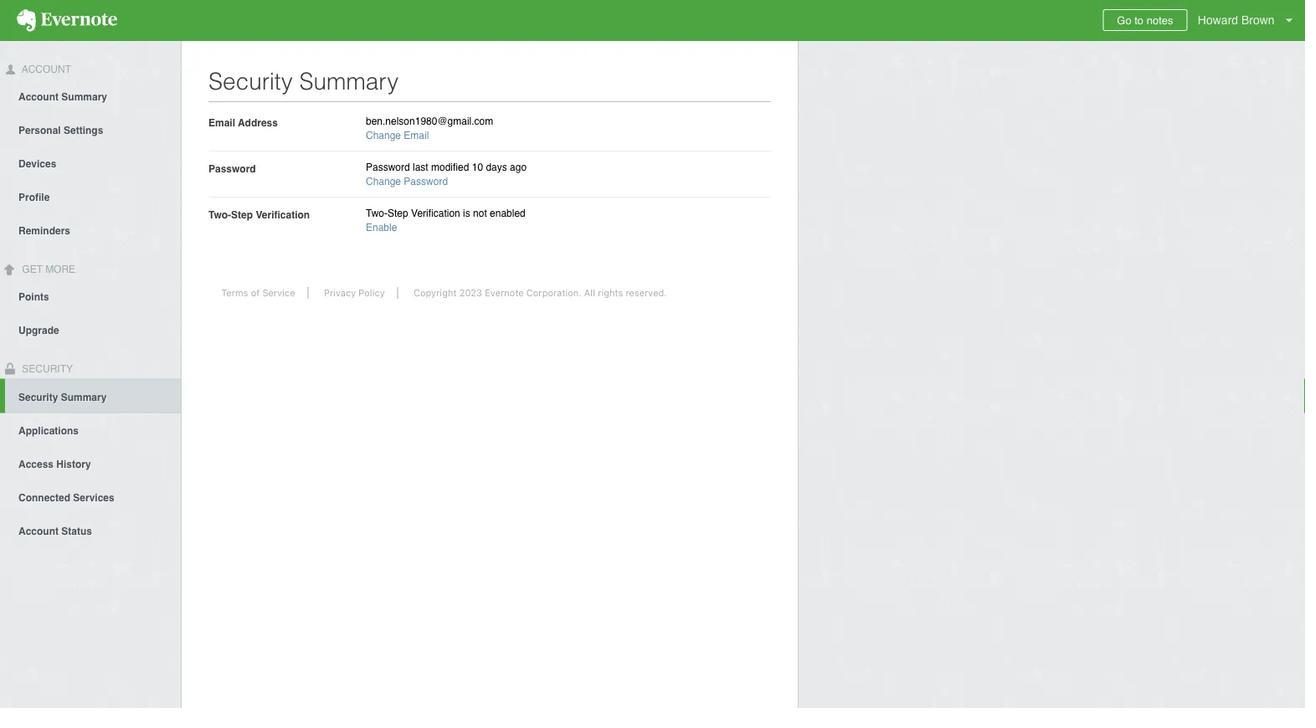 Task type: describe. For each thing, give the bounding box(es) containing it.
email address
[[209, 117, 278, 129]]

reminders link
[[0, 213, 181, 247]]

change inside ben.nelson1980@gmail.com change email
[[366, 130, 401, 142]]

enable
[[366, 222, 397, 234]]

2023
[[459, 288, 482, 299]]

to
[[1135, 14, 1144, 26]]

evernote link
[[0, 0, 134, 41]]

reserved.
[[626, 288, 667, 299]]

status
[[61, 525, 92, 537]]

account status
[[18, 525, 92, 537]]

verification for two-step verification is not enabled enable
[[411, 208, 460, 219]]

terms of service link
[[209, 288, 309, 299]]

points link
[[0, 279, 181, 313]]

settings
[[64, 125, 103, 136]]

step for two-step verification
[[231, 209, 253, 221]]

howard brown link
[[1194, 0, 1306, 41]]

change email link
[[366, 130, 429, 142]]

ben.nelson1980@gmail.com change email
[[366, 116, 494, 142]]

not
[[473, 208, 487, 219]]

access history
[[18, 458, 91, 470]]

devices link
[[0, 146, 181, 180]]

account for account summary
[[18, 91, 59, 103]]

password last modified 10 days ago change password
[[366, 162, 527, 188]]

is
[[463, 208, 470, 219]]

two-step verification is not enabled enable
[[366, 208, 526, 234]]

account for account status
[[18, 525, 59, 537]]

get
[[22, 264, 43, 275]]

upgrade link
[[0, 313, 181, 346]]

personal settings
[[18, 125, 103, 136]]

access history link
[[0, 447, 181, 480]]

connected
[[18, 492, 70, 504]]

connected services link
[[0, 480, 181, 514]]

howard brown
[[1198, 13, 1275, 27]]

two- for two-step verification
[[209, 209, 231, 221]]

ago
[[510, 162, 527, 173]]

verification for two-step verification
[[256, 209, 310, 221]]

summary for the security summary link
[[61, 391, 107, 403]]

0 vertical spatial security summary
[[209, 68, 399, 95]]

service
[[262, 288, 295, 299]]

10
[[472, 162, 483, 173]]

applications
[[18, 425, 79, 437]]

get more
[[19, 264, 75, 275]]

profile link
[[0, 180, 181, 213]]

of
[[251, 288, 260, 299]]

reminders
[[18, 225, 70, 237]]

upgrade
[[18, 325, 59, 336]]

services
[[73, 492, 114, 504]]

policy
[[359, 288, 385, 299]]

applications link
[[0, 413, 181, 447]]

evernote image
[[0, 9, 134, 32]]

days
[[486, 162, 507, 173]]

summary up change email link
[[299, 68, 399, 95]]



Task type: vqa. For each thing, say whether or not it's contained in the screenshot.
account related to Account
yes



Task type: locate. For each thing, give the bounding box(es) containing it.
devices
[[18, 158, 56, 170]]

copyright 2023 evernote corporation. all rights reserved.
[[414, 288, 667, 299]]

0 vertical spatial change
[[366, 130, 401, 142]]

access
[[18, 458, 54, 470]]

modified
[[431, 162, 469, 173]]

2 change from the top
[[366, 176, 401, 188]]

account summary link
[[0, 79, 181, 113]]

summary for account summary link
[[61, 91, 107, 103]]

two-
[[366, 208, 388, 219], [209, 209, 231, 221]]

personal settings link
[[0, 113, 181, 146]]

copyright
[[414, 288, 457, 299]]

terms of service
[[221, 288, 295, 299]]

account inside "link"
[[18, 525, 59, 537]]

password down email address
[[209, 163, 256, 175]]

password up change password link
[[366, 162, 410, 173]]

verification left the is
[[411, 208, 460, 219]]

history
[[56, 458, 91, 470]]

password down the last
[[404, 176, 448, 188]]

email inside ben.nelson1980@gmail.com change email
[[404, 130, 429, 142]]

summary up personal settings link
[[61, 91, 107, 103]]

evernote
[[485, 288, 524, 299]]

terms
[[221, 288, 248, 299]]

password
[[366, 162, 410, 173], [209, 163, 256, 175], [404, 176, 448, 188]]

all
[[584, 288, 595, 299]]

privacy policy link
[[311, 288, 398, 299]]

2 vertical spatial account
[[18, 525, 59, 537]]

1 horizontal spatial security summary
[[209, 68, 399, 95]]

0 horizontal spatial email
[[209, 117, 235, 129]]

1 horizontal spatial verification
[[411, 208, 460, 219]]

step for two-step verification is not enabled enable
[[388, 208, 408, 219]]

step up terms
[[231, 209, 253, 221]]

change
[[366, 130, 401, 142], [366, 176, 401, 188]]

security inside the security summary link
[[18, 391, 58, 403]]

0 vertical spatial security
[[209, 68, 293, 95]]

profile
[[18, 192, 50, 203]]

1 vertical spatial change
[[366, 176, 401, 188]]

enabled
[[490, 208, 526, 219]]

1 vertical spatial account
[[18, 91, 59, 103]]

password for password
[[209, 163, 256, 175]]

last
[[413, 162, 429, 173]]

0 vertical spatial account
[[19, 64, 71, 75]]

go
[[1117, 14, 1132, 26]]

step up enable
[[388, 208, 408, 219]]

enable link
[[366, 222, 397, 234]]

0 horizontal spatial step
[[231, 209, 253, 221]]

brown
[[1242, 13, 1275, 27]]

change inside password last modified 10 days ago change password
[[366, 176, 401, 188]]

privacy
[[324, 288, 356, 299]]

personal
[[18, 125, 61, 136]]

security up address
[[209, 68, 293, 95]]

1 change from the top
[[366, 130, 401, 142]]

address
[[238, 117, 278, 129]]

verification up service
[[256, 209, 310, 221]]

1 vertical spatial email
[[404, 130, 429, 142]]

account down connected
[[18, 525, 59, 537]]

change down ben.nelson1980@gmail.com
[[366, 130, 401, 142]]

1 vertical spatial security summary
[[18, 391, 107, 403]]

ben.nelson1980@gmail.com
[[366, 116, 494, 127]]

summary up applications link
[[61, 391, 107, 403]]

security summary up applications
[[18, 391, 107, 403]]

summary
[[299, 68, 399, 95], [61, 91, 107, 103], [61, 391, 107, 403]]

0 horizontal spatial two-
[[209, 209, 231, 221]]

verification
[[411, 208, 460, 219], [256, 209, 310, 221]]

two- for two-step verification is not enabled enable
[[366, 208, 388, 219]]

security
[[209, 68, 293, 95], [19, 363, 73, 375], [18, 391, 58, 403]]

security summary up address
[[209, 68, 399, 95]]

two- up terms
[[209, 209, 231, 221]]

more
[[45, 264, 75, 275]]

1 horizontal spatial email
[[404, 130, 429, 142]]

privacy policy
[[324, 288, 385, 299]]

verification inside two-step verification is not enabled enable
[[411, 208, 460, 219]]

1 horizontal spatial step
[[388, 208, 408, 219]]

change up 'enable' link on the left top
[[366, 176, 401, 188]]

security up applications
[[18, 391, 58, 403]]

1 vertical spatial security
[[19, 363, 73, 375]]

account up account summary
[[19, 64, 71, 75]]

notes
[[1147, 14, 1174, 26]]

email down ben.nelson1980@gmail.com
[[404, 130, 429, 142]]

email left address
[[209, 117, 235, 129]]

0 vertical spatial email
[[209, 117, 235, 129]]

step inside two-step verification is not enabled enable
[[388, 208, 408, 219]]

two-step verification
[[209, 209, 310, 221]]

password for password last modified 10 days ago change password
[[366, 162, 410, 173]]

account up personal on the left of the page
[[18, 91, 59, 103]]

two- inside two-step verification is not enabled enable
[[366, 208, 388, 219]]

rights
[[598, 288, 623, 299]]

connected services
[[18, 492, 114, 504]]

go to notes
[[1117, 14, 1174, 26]]

1 horizontal spatial two-
[[366, 208, 388, 219]]

go to notes link
[[1103, 9, 1188, 31]]

points
[[18, 291, 49, 303]]

0 horizontal spatial verification
[[256, 209, 310, 221]]

change password link
[[366, 176, 448, 188]]

0 horizontal spatial security summary
[[18, 391, 107, 403]]

security down upgrade
[[19, 363, 73, 375]]

two- up enable
[[366, 208, 388, 219]]

email
[[209, 117, 235, 129], [404, 130, 429, 142]]

account summary
[[18, 91, 107, 103]]

security summary link
[[5, 379, 181, 413]]

account
[[19, 64, 71, 75], [18, 91, 59, 103], [18, 525, 59, 537]]

security summary
[[209, 68, 399, 95], [18, 391, 107, 403]]

howard
[[1198, 13, 1239, 27]]

account status link
[[0, 514, 181, 547]]

step
[[388, 208, 408, 219], [231, 209, 253, 221]]

corporation.
[[527, 288, 582, 299]]

2 vertical spatial security
[[18, 391, 58, 403]]

account for account
[[19, 64, 71, 75]]



